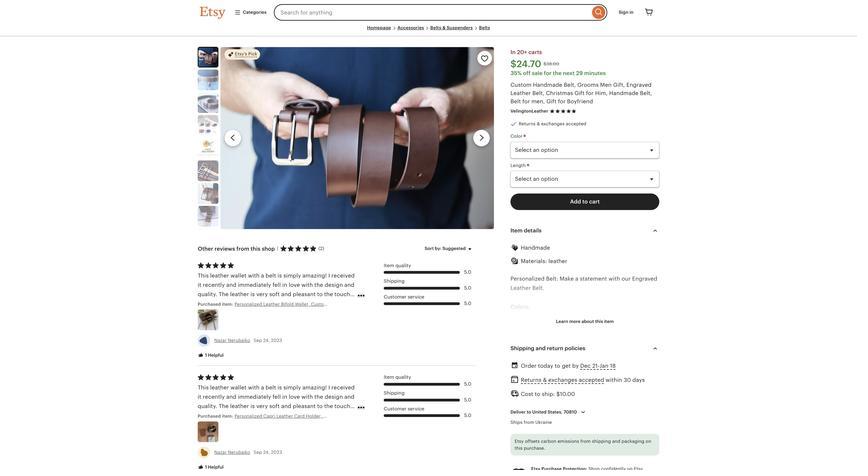 Task type: describe. For each thing, give the bounding box(es) containing it.
3 - from the top
[[511, 351, 513, 357]]

24, for 2nd 'nazar nerubaiko' link from the bottom of the page
[[263, 338, 270, 343]]

order today to get by dec 21-jan 18
[[521, 363, 616, 369]]

days
[[633, 377, 645, 384]]

colors: - cognac
[[511, 304, 535, 320]]

1 nazar from the top
[[214, 338, 227, 343]]

for down christmas
[[558, 98, 566, 105]]

a
[[575, 276, 578, 282]]

6 5.0 from the top
[[464, 413, 471, 418]]

about
[[582, 319, 594, 324]]

dec
[[580, 363, 591, 369]]

(2)
[[318, 246, 324, 251]]

to for united
[[527, 410, 531, 415]]

30
[[624, 377, 631, 384]]

cm).
[[567, 416, 579, 423]]

1 for 1st 'nazar nerubaiko' link from the bottom of the page
[[205, 465, 207, 470]]

this for shop
[[251, 245, 260, 252]]

learn more about this item
[[556, 319, 614, 324]]

exchanges for returns & exchanges accepted within 30 days
[[548, 377, 577, 384]]

etsy offsets carbon emissions from shipping and packaging on this purchase.
[[515, 439, 651, 451]]

shipping for 1st 'nazar nerubaiko' link from the bottom of the page
[[384, 390, 405, 396]]

|
[[277, 246, 278, 251]]

custom handmade belt grooms men gift engraved leather belt image 6 image
[[198, 161, 218, 181]]

states,
[[548, 410, 563, 415]]

customer service for 1st 'nazar nerubaiko' link from the bottom of the page
[[384, 406, 424, 412]]

29
[[576, 70, 583, 77]]

new
[[566, 379, 578, 385]]

nazar nerubaiko sep 24, 2023 for 1st 'nazar nerubaiko' link from the bottom of the page
[[214, 450, 282, 455]]

in
[[511, 49, 516, 56]]

(81
[[538, 435, 546, 441]]

& for returns & exchanges accepted within 30 days
[[543, 377, 547, 384]]

1 horizontal spatial belt,
[[564, 82, 576, 88]]

dec 21-jan 18 button
[[580, 361, 616, 371]]

sign in
[[619, 10, 634, 15]]

specifications:
[[522, 407, 563, 413]]

and inside dropdown button
[[536, 345, 546, 352]]

carbon
[[541, 439, 556, 444]]

shipping
[[592, 439, 611, 444]]

belts & suspenders
[[430, 25, 473, 30]]

1 vertical spatial gift
[[547, 98, 557, 105]]

learn more about this item button
[[551, 316, 619, 328]]

nerubaiko for 2nd 'nazar nerubaiko' link from the bottom of the page
[[228, 338, 250, 343]]

sort by: suggested button
[[420, 242, 479, 256]]

belt inside belt specifications: width: 1.57 inches (4 cm). available sizes: 32 inches (81 centimeters) 34 inches (86 centimeters) 36 inches (91 centimeters) 38 inches (96 centimeters)
[[511, 407, 521, 413]]

1 for 2nd 'nazar nerubaiko' link from the bottom of the page
[[205, 353, 207, 358]]

0 vertical spatial from
[[237, 245, 249, 252]]

belt inside custom handmade belt, grooms men gift, engraved leather belt, christmas gift for him, handmade belt, belt for men, gift for boyfriend
[[511, 98, 521, 105]]

packaging
[[622, 439, 645, 444]]

- inside colors: - cognac
[[511, 313, 513, 320]]

nazar nerubaiko sep 24, 2023 for 2nd 'nazar nerubaiko' link from the bottom of the page
[[214, 338, 282, 343]]

item quality for 2nd 'nazar nerubaiko' link from the bottom of the page
[[384, 263, 411, 268]]

2 purchased from the top
[[198, 414, 221, 419]]

returns & exchanges accepted
[[519, 121, 586, 126]]

service for 2nd 'nazar nerubaiko' link from the bottom of the page
[[408, 294, 424, 300]]

sort
[[425, 246, 434, 251]]

leather inside personalized belt: make a statement with our engraved leather belt.
[[511, 285, 531, 292]]

suggested
[[443, 246, 466, 251]]

Search for anything text field
[[274, 4, 591, 21]]

cost
[[521, 391, 533, 397]]

returns & exchanges accepted within 30 days
[[521, 377, 645, 384]]

& for returns & exchanges accepted
[[537, 121, 540, 126]]

offsets
[[525, 439, 540, 444]]

exchanges for returns & exchanges accepted
[[541, 121, 565, 126]]

18
[[610, 363, 616, 369]]

from inside etsy offsets carbon emissions from shipping and packaging on this purchase.
[[580, 439, 591, 444]]

with
[[609, 276, 620, 282]]

colors:
[[511, 304, 530, 310]]

purchased item: for 2nd 'nazar nerubaiko' link from the bottom of the page
[[198, 302, 235, 307]]

other reviews from this shop
[[198, 245, 275, 252]]

reviews
[[215, 245, 235, 252]]

$24.70 $38.00
[[511, 59, 559, 69]]

ships
[[511, 420, 523, 425]]

returns for returns & exchanges accepted
[[519, 121, 536, 126]]

1 purchased from the top
[[198, 302, 221, 307]]

gift,
[[613, 82, 625, 88]]

belts link
[[479, 25, 490, 30]]

in 20+ carts
[[511, 49, 542, 56]]

1 helpful button for 2nd 'nazar nerubaiko' link from the bottom of the page
[[193, 349, 229, 362]]

details
[[524, 227, 542, 234]]

statement
[[580, 276, 607, 282]]

returns & exchanges accepted button
[[521, 375, 604, 385]]

(4
[[560, 416, 566, 423]]

this inside etsy offsets carbon emissions from shipping and packaging on this purchase.
[[515, 446, 523, 451]]

etsy's pick
[[235, 52, 257, 57]]

4 5.0 from the top
[[464, 381, 471, 387]]

to left get
[[555, 363, 560, 369]]

belts & suspenders link
[[430, 25, 473, 30]]

grooms inside custom handmade belt, grooms men gift, engraved leather belt, christmas gift for him, handmade belt, belt for men, gift for boyfriend
[[577, 82, 599, 88]]

quality for 2nd 'nazar nerubaiko' link from the bottom of the page
[[395, 263, 411, 268]]

leather
[[549, 258, 567, 265]]

20+
[[517, 49, 527, 56]]

width:
[[511, 416, 528, 423]]

on
[[646, 439, 651, 444]]

custom handmade belt grooms men gift engraved leather belt image 4 image
[[198, 115, 218, 136]]

inches down states, at bottom
[[541, 416, 559, 423]]

cart
[[589, 198, 600, 205]]

ships from ukraine
[[511, 420, 552, 425]]

2 - from the top
[[511, 341, 513, 348]]

add
[[570, 198, 581, 205]]

shipping and return policies
[[511, 345, 585, 352]]

more
[[569, 319, 581, 324]]

personalized
[[511, 276, 545, 282]]

0 horizontal spatial belt,
[[532, 90, 545, 97]]

red
[[514, 341, 524, 348]]

other
[[198, 245, 213, 252]]

item for 2nd 'nazar nerubaiko' link from the bottom of the page
[[384, 263, 394, 268]]

ideal for: grooms men, best men, valentine's/thanks giving/father's day, new year, christmas, and birthdays.
[[511, 369, 651, 395]]

inches down offsets
[[519, 444, 537, 451]]

within
[[606, 377, 622, 384]]

valentine's/thanks
[[601, 369, 651, 376]]

& for belts & suspenders
[[442, 25, 446, 30]]

21-
[[592, 363, 600, 369]]

32
[[511, 435, 517, 441]]

item for 1st 'nazar nerubaiko' link from the bottom of the page
[[384, 375, 394, 380]]

(86
[[538, 444, 547, 451]]

1 5.0 from the top
[[464, 270, 471, 275]]

for:
[[525, 369, 534, 376]]

categories button
[[229, 6, 272, 19]]

shipping and return policies button
[[504, 340, 666, 357]]

this for item
[[595, 319, 603, 324]]

1 nazar nerubaiko link from the top
[[214, 338, 250, 343]]

policies
[[565, 345, 585, 352]]

2 2023 from the top
[[271, 450, 282, 455]]

item quality for 1st 'nazar nerubaiko' link from the bottom of the page
[[384, 375, 411, 380]]

emissions
[[558, 439, 579, 444]]

for left him,
[[586, 90, 594, 97]]



Task type: vqa. For each thing, say whether or not it's contained in the screenshot.
Policies Link
no



Task type: locate. For each thing, give the bounding box(es) containing it.
1 helpful for 1st 'nazar nerubaiko' link from the bottom of the page
[[204, 465, 224, 470]]

gift
[[575, 90, 585, 97], [547, 98, 557, 105]]

2 24, from the top
[[263, 450, 270, 455]]

2 nazar nerubaiko sep 24, 2023 from the top
[[214, 450, 282, 455]]

0 vertical spatial engraved
[[626, 82, 652, 88]]

0 horizontal spatial and
[[536, 345, 546, 352]]

exchanges down get
[[548, 377, 577, 384]]

0 vertical spatial customer
[[384, 294, 407, 300]]

day,
[[553, 379, 564, 385]]

1 vertical spatial item
[[384, 263, 394, 268]]

inches right 38
[[519, 463, 537, 470]]

2 1 helpful from the top
[[204, 465, 224, 470]]

1 - from the top
[[511, 313, 513, 320]]

deliver to united states, 70810
[[511, 410, 577, 415]]

this left the item
[[595, 319, 603, 324]]

1 vertical spatial customer service
[[384, 406, 424, 412]]

inches down purchase.
[[519, 454, 537, 460]]

and inside etsy offsets carbon emissions from shipping and packaging on this purchase.
[[612, 439, 620, 444]]

1 horizontal spatial and
[[612, 439, 620, 444]]

from left shipping
[[580, 439, 591, 444]]

0 vertical spatial belt
[[511, 98, 521, 105]]

1 horizontal spatial &
[[537, 121, 540, 126]]

sizes:
[[536, 425, 552, 432]]

2 1 from the top
[[205, 465, 207, 470]]

helpful for 2nd 'nazar nerubaiko' link from the bottom of the page
[[208, 353, 224, 358]]

1 vertical spatial -
[[511, 341, 513, 348]]

1 service from the top
[[408, 294, 424, 300]]

view details of this review photo by nazar nerubaiko image
[[198, 310, 218, 330], [198, 422, 218, 442]]

1 horizontal spatial men,
[[587, 369, 600, 376]]

0 vertical spatial 24,
[[263, 338, 270, 343]]

& left the "suspenders"
[[442, 25, 446, 30]]

purchase.
[[524, 446, 545, 451]]

returns down for:
[[521, 377, 542, 384]]

belts down the search for anything text field
[[430, 25, 441, 30]]

belts for belts link
[[479, 25, 490, 30]]

1 vertical spatial leather
[[511, 285, 531, 292]]

2 nazar nerubaiko link from the top
[[214, 450, 250, 455]]

and right shipping
[[612, 439, 620, 444]]

1 vertical spatial &
[[537, 121, 540, 126]]

1 horizontal spatial belts
[[479, 25, 490, 30]]

menu bar
[[200, 25, 657, 37]]

gift down christmas
[[547, 98, 557, 105]]

handmade up christmas
[[533, 82, 562, 88]]

0 vertical spatial handmade
[[533, 82, 562, 88]]

1 2023 from the top
[[271, 338, 282, 343]]

1.57
[[530, 416, 540, 423]]

2 vertical spatial &
[[543, 377, 547, 384]]

1 vertical spatial grooms
[[536, 369, 557, 376]]

available
[[511, 425, 535, 432]]

him,
[[595, 90, 608, 97]]

1 nazar nerubaiko sep 24, 2023 from the top
[[214, 338, 282, 343]]

1 24, from the top
[[263, 338, 270, 343]]

cognac
[[514, 313, 535, 320]]

0 vertical spatial service
[[408, 294, 424, 300]]

0 vertical spatial &
[[442, 25, 446, 30]]

0 vertical spatial returns
[[519, 121, 536, 126]]

1 vertical spatial service
[[408, 406, 424, 412]]

0 vertical spatial sep
[[254, 338, 262, 343]]

grooms down minutes
[[577, 82, 599, 88]]

returns for returns & exchanges accepted within 30 days
[[521, 377, 542, 384]]

leather down custom at the right top of page
[[511, 90, 531, 97]]

service
[[408, 294, 424, 300], [408, 406, 424, 412]]

1 vertical spatial handmade
[[609, 90, 639, 97]]

0 vertical spatial item:
[[222, 302, 233, 307]]

leather down "personalized"
[[511, 285, 531, 292]]

2 horizontal spatial from
[[580, 439, 591, 444]]

and down valentine's/thanks
[[624, 379, 634, 385]]

0 horizontal spatial this
[[251, 245, 260, 252]]

1 horizontal spatial this
[[515, 446, 523, 451]]

0 vertical spatial leather
[[511, 90, 531, 97]]

color
[[511, 134, 524, 139]]

to right cost
[[535, 391, 540, 397]]

0 vertical spatial view details of this review photo by nazar nerubaiko image
[[198, 310, 218, 330]]

2 quality from the top
[[395, 375, 411, 380]]

- red - black
[[511, 341, 528, 357]]

5 5.0 from the top
[[464, 397, 471, 403]]

0 vertical spatial -
[[511, 313, 513, 320]]

2 vertical spatial handmade
[[521, 244, 550, 251]]

1 vertical spatial shipping
[[511, 345, 534, 352]]

custom handmade belt grooms men gift engraved leather belt image 7 image
[[198, 183, 218, 204]]

0 vertical spatial item quality
[[384, 263, 411, 268]]

1 item quality from the top
[[384, 263, 411, 268]]

item inside dropdown button
[[511, 227, 523, 234]]

0 vertical spatial nazar
[[214, 338, 227, 343]]

2 vertical spatial from
[[580, 439, 591, 444]]

2 vertical spatial item
[[384, 375, 394, 380]]

0 vertical spatial and
[[536, 345, 546, 352]]

0 vertical spatial 1
[[205, 353, 207, 358]]

1 vertical spatial item quality
[[384, 375, 411, 380]]

1 customer from the top
[[384, 294, 407, 300]]

34
[[511, 444, 517, 451]]

0 vertical spatial gift
[[575, 90, 585, 97]]

helpful
[[208, 353, 224, 358], [208, 465, 224, 470]]

36
[[511, 454, 518, 460]]

grooms inside ideal for: grooms men, best men, valentine's/thanks giving/father's day, new year, christmas, and birthdays.
[[536, 369, 557, 376]]

$24.70
[[511, 59, 541, 69]]

to left cart
[[582, 198, 588, 205]]

1 1 helpful from the top
[[204, 353, 224, 358]]

accepted for returns & exchanges accepted within 30 days
[[579, 377, 604, 384]]

accessories
[[398, 25, 424, 30]]

view details of this review photo by nazar nerubaiko image for 1st 'nazar nerubaiko' link from the bottom of the page
[[198, 422, 218, 442]]

1 vertical spatial 24,
[[263, 450, 270, 455]]

accepted for returns & exchanges accepted
[[566, 121, 586, 126]]

custom handmade belt, grooms men gift, engraved leather belt, christmas gift for him, handmade belt, belt for men, gift for boyfriend
[[511, 82, 652, 105]]

engraved inside custom handmade belt, grooms men gift, engraved leather belt, christmas gift for him, handmade belt, belt for men, gift for boyfriend
[[626, 82, 652, 88]]

1 belts from the left
[[430, 25, 441, 30]]

1 helpful button for 1st 'nazar nerubaiko' link from the bottom of the page
[[193, 461, 229, 470]]

1 vertical spatial nazar nerubaiko link
[[214, 450, 250, 455]]

1 vertical spatial helpful
[[208, 465, 224, 470]]

& left day,
[[543, 377, 547, 384]]

nazar nerubaiko link
[[214, 338, 250, 343], [214, 450, 250, 455]]

this down etsy at the right bottom of the page
[[515, 446, 523, 451]]

2 purchased item: from the top
[[198, 414, 235, 419]]

0 vertical spatial this
[[251, 245, 260, 252]]

by:
[[435, 246, 441, 251]]

this left "shop"
[[251, 245, 260, 252]]

giving/father's
[[511, 379, 551, 385]]

sort by: suggested
[[425, 246, 466, 251]]

2 men, from the left
[[587, 369, 600, 376]]

custom handmade belt grooms men gift engraved leather belt image 2 image
[[198, 70, 218, 90]]

1 helpful button
[[193, 349, 229, 362], [193, 461, 229, 470]]

- down colors:
[[511, 313, 513, 320]]

& down velingtonleather "link"
[[537, 121, 540, 126]]

0 vertical spatial nazar nerubaiko sep 24, 2023
[[214, 338, 282, 343]]

0 horizontal spatial &
[[442, 25, 446, 30]]

None search field
[[274, 4, 607, 21]]

banner
[[187, 0, 670, 25]]

order
[[521, 363, 537, 369]]

this
[[251, 245, 260, 252], [595, 319, 603, 324], [515, 446, 523, 451]]

1 quality from the top
[[395, 263, 411, 268]]

and left return
[[536, 345, 546, 352]]

1 vertical spatial belt
[[511, 407, 521, 413]]

belt.
[[532, 285, 545, 292]]

inches
[[541, 416, 559, 423], [519, 435, 536, 441], [519, 444, 537, 451], [519, 454, 537, 460], [519, 463, 537, 470]]

$
[[556, 391, 560, 397]]

& inside menu bar
[[442, 25, 446, 30]]

item: for 2nd 'nazar nerubaiko' link from the bottom of the page
[[222, 302, 233, 307]]

10.00
[[560, 391, 575, 397]]

2 5.0 from the top
[[464, 285, 471, 291]]

1 vertical spatial from
[[524, 420, 534, 425]]

0 vertical spatial grooms
[[577, 82, 599, 88]]

year,
[[579, 379, 592, 385]]

nazar
[[214, 338, 227, 343], [214, 450, 227, 455]]

etsy's
[[235, 52, 247, 57]]

24,
[[263, 338, 270, 343], [263, 450, 270, 455]]

homepage
[[367, 25, 391, 30]]

returns down velingtonleather
[[519, 121, 536, 126]]

1 leather from the top
[[511, 90, 531, 97]]

to for cart
[[582, 198, 588, 205]]

customer for 2nd 'nazar nerubaiko' link from the bottom of the page
[[384, 294, 407, 300]]

men
[[600, 82, 612, 88]]

item details
[[511, 227, 542, 234]]

birthdays.
[[511, 388, 537, 395]]

1 belt from the top
[[511, 98, 521, 105]]

purchased
[[198, 302, 221, 307], [198, 414, 221, 419]]

- left red
[[511, 341, 513, 348]]

2 leather from the top
[[511, 285, 531, 292]]

item: for 1st 'nazar nerubaiko' link from the bottom of the page
[[222, 414, 233, 419]]

(96
[[538, 463, 547, 470]]

to inside button
[[582, 198, 588, 205]]

1 vertical spatial purchased
[[198, 414, 221, 419]]

belt up velingtonleather
[[511, 98, 521, 105]]

1 vertical spatial sep
[[254, 450, 262, 455]]

the
[[553, 70, 562, 77]]

1 1 from the top
[[205, 353, 207, 358]]

accepted down best
[[579, 377, 604, 384]]

1 item: from the top
[[222, 302, 233, 307]]

1 vertical spatial 1 helpful
[[204, 465, 224, 470]]

2 nerubaiko from the top
[[228, 450, 250, 455]]

jan
[[600, 363, 609, 369]]

1 horizontal spatial gift
[[575, 90, 585, 97]]

1 vertical spatial engraved
[[632, 276, 657, 282]]

to
[[582, 198, 588, 205], [555, 363, 560, 369], [535, 391, 540, 397], [527, 410, 531, 415]]

custom handmade belt grooms men gift engraved leather belt image 5 image
[[198, 138, 218, 159]]

1 helpful from the top
[[208, 353, 224, 358]]

1 vertical spatial quality
[[395, 375, 411, 380]]

men, up year, at the right of the page
[[587, 369, 600, 376]]

handmade down gift,
[[609, 90, 639, 97]]

1 vertical spatial exchanges
[[548, 377, 577, 384]]

1 view details of this review photo by nazar nerubaiko image from the top
[[198, 310, 218, 330]]

helpful for 1st 'nazar nerubaiko' link from the bottom of the page
[[208, 465, 224, 470]]

0 vertical spatial nazar nerubaiko link
[[214, 338, 250, 343]]

0 vertical spatial 2023
[[271, 338, 282, 343]]

2 service from the top
[[408, 406, 424, 412]]

and inside ideal for: grooms men, best men, valentine's/thanks giving/father's day, new year, christmas, and birthdays.
[[624, 379, 634, 385]]

2 nazar from the top
[[214, 450, 227, 455]]

35%
[[511, 70, 522, 77]]

0 vertical spatial purchased item:
[[198, 302, 235, 307]]

inches down available
[[519, 435, 536, 441]]

0 vertical spatial helpful
[[208, 353, 224, 358]]

1 men, from the left
[[559, 369, 572, 376]]

ship:
[[542, 391, 555, 397]]

2 item quality from the top
[[384, 375, 411, 380]]

2 helpful from the top
[[208, 465, 224, 470]]

to for ship:
[[535, 391, 540, 397]]

and
[[536, 345, 546, 352], [624, 379, 634, 385], [612, 439, 620, 444]]

2 horizontal spatial and
[[624, 379, 634, 385]]

customer for 1st 'nazar nerubaiko' link from the bottom of the page
[[384, 406, 407, 412]]

grooms up day,
[[536, 369, 557, 376]]

accepted down boyfriend
[[566, 121, 586, 126]]

1 helpful for 2nd 'nazar nerubaiko' link from the bottom of the page
[[204, 353, 224, 358]]

accessories link
[[398, 25, 424, 30]]

2 1 helpful button from the top
[[193, 461, 229, 470]]

1 purchased item: from the top
[[198, 302, 235, 307]]

length
[[511, 163, 527, 168]]

1 vertical spatial purchased item:
[[198, 414, 235, 419]]

0 horizontal spatial belts
[[430, 25, 441, 30]]

engraved right our
[[632, 276, 657, 282]]

2 customer from the top
[[384, 406, 407, 412]]

item
[[604, 319, 614, 324]]

engraved inside personalized belt: make a statement with our engraved leather belt.
[[632, 276, 657, 282]]

1 nerubaiko from the top
[[228, 338, 250, 343]]

1 horizontal spatial grooms
[[577, 82, 599, 88]]

0 vertical spatial item
[[511, 227, 523, 234]]

sign
[[619, 10, 629, 15]]

2023
[[271, 338, 282, 343], [271, 450, 282, 455]]

0 vertical spatial customer service
[[384, 294, 424, 300]]

united
[[532, 410, 547, 415]]

exchanges down velingtonleather
[[541, 121, 565, 126]]

leather inside custom handmade belt, grooms men gift, engraved leather belt, christmas gift for him, handmade belt, belt for men, gift for boyfriend
[[511, 90, 531, 97]]

1 vertical spatial 2023
[[271, 450, 282, 455]]

- left black
[[511, 351, 513, 357]]

gift up boyfriend
[[575, 90, 585, 97]]

men, up new
[[559, 369, 572, 376]]

from up available
[[524, 420, 534, 425]]

christmas
[[546, 90, 573, 97]]

customer service for 2nd 'nazar nerubaiko' link from the bottom of the page
[[384, 294, 424, 300]]

2 sep from the top
[[254, 450, 262, 455]]

1 vertical spatial 1 helpful button
[[193, 461, 229, 470]]

1 vertical spatial item:
[[222, 414, 233, 419]]

2 vertical spatial shipping
[[384, 390, 405, 396]]

1 vertical spatial returns
[[521, 377, 542, 384]]

for up velingtonleather
[[522, 98, 530, 105]]

0 horizontal spatial custom handmade belt grooms men gift engraved leather belt image 1 image
[[198, 48, 218, 67]]

to inside dropdown button
[[527, 410, 531, 415]]

by
[[572, 363, 579, 369]]

make
[[560, 276, 574, 282]]

2 horizontal spatial &
[[543, 377, 547, 384]]

1 horizontal spatial custom handmade belt grooms men gift engraved leather belt image 1 image
[[220, 47, 494, 229]]

0 horizontal spatial men,
[[559, 369, 572, 376]]

2 belt from the top
[[511, 407, 521, 413]]

belts for belts & suspenders
[[430, 25, 441, 30]]

1 vertical spatial accepted
[[579, 377, 604, 384]]

2 belts from the left
[[479, 25, 490, 30]]

0 vertical spatial nerubaiko
[[228, 338, 250, 343]]

belt up width:
[[511, 407, 521, 413]]

1 customer service from the top
[[384, 294, 424, 300]]

24, for 1st 'nazar nerubaiko' link from the bottom of the page
[[263, 450, 270, 455]]

3 5.0 from the top
[[464, 301, 471, 306]]

deliver
[[511, 410, 526, 415]]

custom handmade belt grooms men gift engraved leather belt image 8 image
[[198, 206, 218, 227]]

off
[[523, 70, 531, 77]]

belts
[[430, 25, 441, 30], [479, 25, 490, 30]]

shipping inside dropdown button
[[511, 345, 534, 352]]

1 vertical spatial view details of this review photo by nazar nerubaiko image
[[198, 422, 218, 442]]

2 customer service from the top
[[384, 406, 424, 412]]

2 vertical spatial and
[[612, 439, 620, 444]]

1 vertical spatial nerubaiko
[[228, 450, 250, 455]]

quality for 1st 'nazar nerubaiko' link from the bottom of the page
[[395, 375, 411, 380]]

sep for 1st 'nazar nerubaiko' link from the bottom of the page
[[254, 450, 262, 455]]

etsy
[[515, 439, 524, 444]]

nerubaiko for 1st 'nazar nerubaiko' link from the bottom of the page
[[228, 450, 250, 455]]

2 item: from the top
[[222, 414, 233, 419]]

sign in button
[[614, 6, 639, 19]]

shipping for 2nd 'nazar nerubaiko' link from the bottom of the page
[[384, 278, 405, 284]]

add to cart
[[570, 198, 600, 205]]

banner containing categories
[[187, 0, 670, 25]]

men,
[[559, 369, 572, 376], [587, 369, 600, 376]]

sep for 2nd 'nazar nerubaiko' link from the bottom of the page
[[254, 338, 262, 343]]

0 vertical spatial accepted
[[566, 121, 586, 126]]

2 vertical spatial -
[[511, 351, 513, 357]]

2 horizontal spatial this
[[595, 319, 603, 324]]

0 vertical spatial purchased
[[198, 302, 221, 307]]

0 vertical spatial 1 helpful
[[204, 353, 224, 358]]

0 horizontal spatial from
[[237, 245, 249, 252]]

purchased item: for 1st 'nazar nerubaiko' link from the bottom of the page
[[198, 414, 235, 419]]

view details of this review photo by nazar nerubaiko image for 2nd 'nazar nerubaiko' link from the bottom of the page
[[198, 310, 218, 330]]

2 view details of this review photo by nazar nerubaiko image from the top
[[198, 422, 218, 442]]

handmade up the materials:
[[521, 244, 550, 251]]

1 vertical spatial nazar nerubaiko sep 24, 2023
[[214, 450, 282, 455]]

1 vertical spatial customer
[[384, 406, 407, 412]]

for left the
[[544, 70, 552, 77]]

in
[[630, 10, 634, 15]]

to up '1.57'
[[527, 410, 531, 415]]

menu bar containing homepage
[[200, 25, 657, 37]]

0 horizontal spatial grooms
[[536, 369, 557, 376]]

custom handmade belt grooms men gift engraved leather belt image 1 image
[[220, 47, 494, 229], [198, 48, 218, 67]]

belts right the "suspenders"
[[479, 25, 490, 30]]

0 vertical spatial quality
[[395, 263, 411, 268]]

item:
[[222, 302, 233, 307], [222, 414, 233, 419]]

1 vertical spatial 1
[[205, 465, 207, 470]]

1 1 helpful button from the top
[[193, 349, 229, 362]]

1 vertical spatial this
[[595, 319, 603, 324]]

materials: leather
[[521, 258, 567, 265]]

velingtonleather link
[[511, 109, 548, 114]]

1 helpful
[[204, 353, 224, 358], [204, 465, 224, 470]]

service for 1st 'nazar nerubaiko' link from the bottom of the page
[[408, 406, 424, 412]]

2 horizontal spatial belt,
[[640, 90, 652, 97]]

pick
[[248, 52, 257, 57]]

custom handmade belt grooms men gift engraved leather belt image 3 image
[[198, 92, 218, 113]]

0 vertical spatial 1 helpful button
[[193, 349, 229, 362]]

1 sep from the top
[[254, 338, 262, 343]]

our
[[622, 276, 631, 282]]

(91
[[538, 454, 546, 460]]

categories
[[243, 10, 267, 15]]

next
[[563, 70, 575, 77]]

0 vertical spatial shipping
[[384, 278, 405, 284]]

engraved right gift,
[[626, 82, 652, 88]]

leather
[[511, 90, 531, 97], [511, 285, 531, 292]]

nazar nerubaiko sep 24, 2023
[[214, 338, 282, 343], [214, 450, 282, 455]]

from right reviews at the left bottom of page
[[237, 245, 249, 252]]

0 horizontal spatial gift
[[547, 98, 557, 105]]

christmas,
[[594, 379, 622, 385]]

this inside dropdown button
[[595, 319, 603, 324]]

2 vertical spatial this
[[515, 446, 523, 451]]

best
[[573, 369, 585, 376]]



